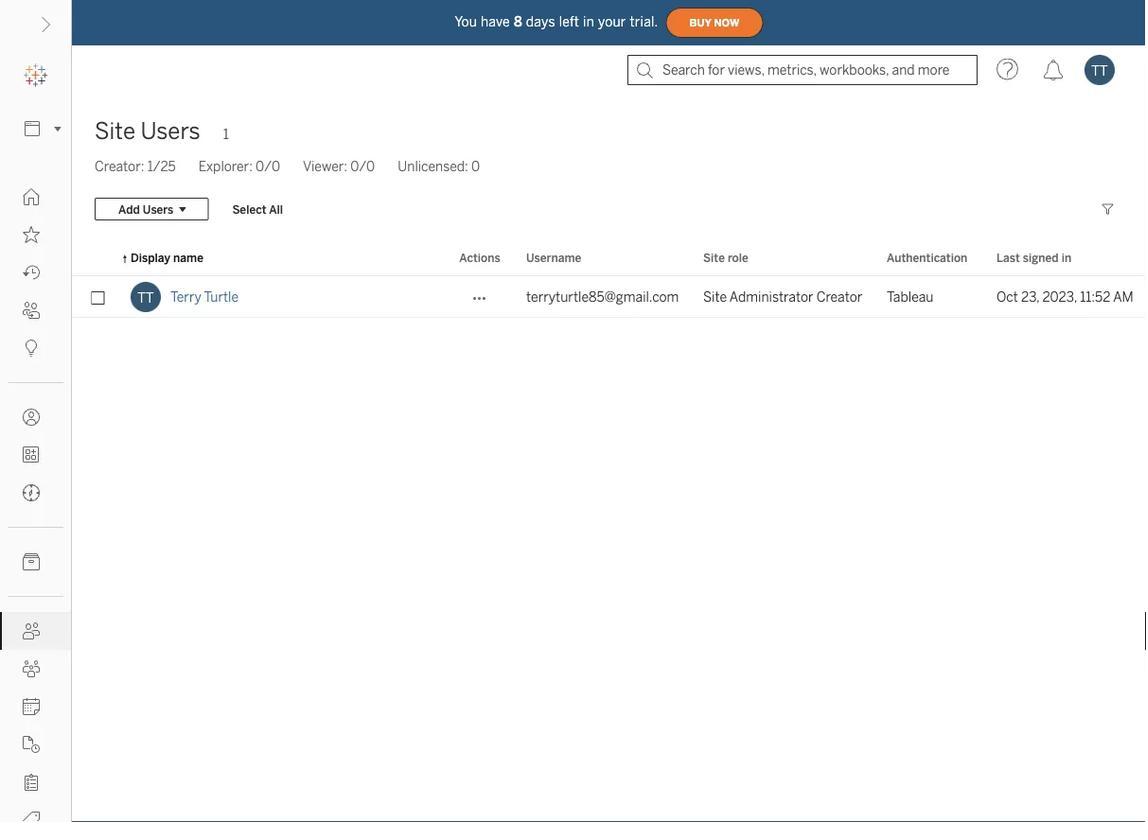 Task type: locate. For each thing, give the bounding box(es) containing it.
in
[[583, 14, 595, 30], [1062, 251, 1072, 265]]

last
[[997, 251, 1020, 265]]

unlicensed:
[[398, 159, 469, 174]]

2 vertical spatial site
[[703, 289, 727, 305]]

trial.
[[630, 14, 658, 30]]

users right add
[[143, 202, 174, 216]]

11:52
[[1080, 289, 1111, 305]]

1 horizontal spatial in
[[1062, 251, 1072, 265]]

in right signed at right top
[[1062, 251, 1072, 265]]

0 vertical spatial site
[[95, 118, 135, 145]]

oct 23, 2023, 11:52 am
[[997, 289, 1134, 305]]

users for site users
[[141, 118, 200, 145]]

main navigation. press the up and down arrow keys to access links. element
[[0, 178, 71, 823]]

8
[[514, 14, 522, 30]]

users
[[141, 118, 200, 145], [143, 202, 174, 216]]

have
[[481, 14, 510, 30]]

1 vertical spatial site
[[703, 251, 725, 265]]

tableau
[[887, 289, 934, 305]]

0 horizontal spatial in
[[583, 14, 595, 30]]

add users
[[118, 202, 174, 216]]

creator
[[817, 289, 863, 305]]

2 0/0 from the left
[[351, 159, 375, 174]]

0
[[472, 159, 480, 174]]

add users button
[[95, 198, 209, 221]]

0 vertical spatial users
[[141, 118, 200, 145]]

site down site role
[[703, 289, 727, 305]]

signed
[[1023, 251, 1059, 265]]

site left role
[[703, 251, 725, 265]]

site inside row
[[703, 289, 727, 305]]

1 horizontal spatial 0/0
[[351, 159, 375, 174]]

select all button
[[220, 198, 295, 221]]

explorer: 0/0
[[199, 159, 280, 174]]

in right left
[[583, 14, 595, 30]]

site for site role
[[703, 251, 725, 265]]

0 horizontal spatial 0/0
[[256, 159, 280, 174]]

actions
[[459, 251, 501, 265]]

0/0 right explorer:
[[256, 159, 280, 174]]

left
[[559, 14, 580, 30]]

buy now button
[[666, 8, 764, 38]]

site
[[95, 118, 135, 145], [703, 251, 725, 265], [703, 289, 727, 305]]

add
[[118, 202, 140, 216]]

navigation panel element
[[0, 57, 71, 823]]

terry turtle
[[170, 289, 239, 305]]

grid
[[72, 240, 1146, 823]]

0/0
[[256, 159, 280, 174], [351, 159, 375, 174]]

administrator
[[730, 289, 814, 305]]

0/0 right viewer:
[[351, 159, 375, 174]]

grid containing terry turtle
[[72, 240, 1146, 823]]

1 vertical spatial users
[[143, 202, 174, 216]]

users inside popup button
[[143, 202, 174, 216]]

authentication
[[887, 251, 968, 265]]

1 vertical spatial in
[[1062, 251, 1072, 265]]

users up 1/25
[[141, 118, 200, 145]]

1 0/0 from the left
[[256, 159, 280, 174]]

now
[[714, 17, 740, 29]]

site up creator:
[[95, 118, 135, 145]]

creator: 1/25
[[95, 159, 176, 174]]

1
[[223, 127, 229, 142]]

row
[[72, 276, 1146, 318]]



Task type: describe. For each thing, give the bounding box(es) containing it.
2023,
[[1043, 289, 1077, 305]]

0/0 for explorer: 0/0
[[256, 159, 280, 174]]

Search for views, metrics, workbooks, and more text field
[[628, 55, 978, 85]]

site role
[[703, 251, 749, 265]]

row containing terry turtle
[[72, 276, 1146, 318]]

unlicensed: 0
[[398, 159, 480, 174]]

explorer:
[[199, 159, 253, 174]]

select all
[[232, 202, 283, 216]]

buy now
[[690, 17, 740, 29]]

0 vertical spatial in
[[583, 14, 595, 30]]

name
[[173, 251, 204, 265]]

site users
[[95, 118, 200, 145]]

viewer:
[[303, 159, 348, 174]]

creator:
[[95, 159, 144, 174]]

you have 8 days left in your trial.
[[455, 14, 658, 30]]

select
[[232, 202, 267, 216]]

role
[[728, 251, 749, 265]]

1/25
[[147, 159, 176, 174]]

23,
[[1021, 289, 1040, 305]]

viewer: 0/0
[[303, 159, 375, 174]]

all
[[269, 202, 283, 216]]

site for site administrator creator
[[703, 289, 727, 305]]

terry
[[170, 289, 202, 305]]

terryturtle85@gmail.com
[[526, 289, 679, 305]]

users for add users
[[143, 202, 174, 216]]

buy
[[690, 17, 712, 29]]

days
[[526, 14, 555, 30]]

0/0 for viewer: 0/0
[[351, 159, 375, 174]]

turtle
[[204, 289, 239, 305]]

your
[[598, 14, 626, 30]]

oct
[[997, 289, 1018, 305]]

site administrator creator
[[703, 289, 863, 305]]

am
[[1114, 289, 1134, 305]]

terry turtle link
[[170, 276, 239, 318]]

site for site users
[[95, 118, 135, 145]]

username
[[526, 251, 582, 265]]

display name
[[131, 251, 204, 265]]

display
[[131, 251, 170, 265]]

last signed in
[[997, 251, 1072, 265]]

you
[[455, 14, 477, 30]]



Task type: vqa. For each thing, say whether or not it's contained in the screenshot.
Healthcare and Internet within the 'main content'
no



